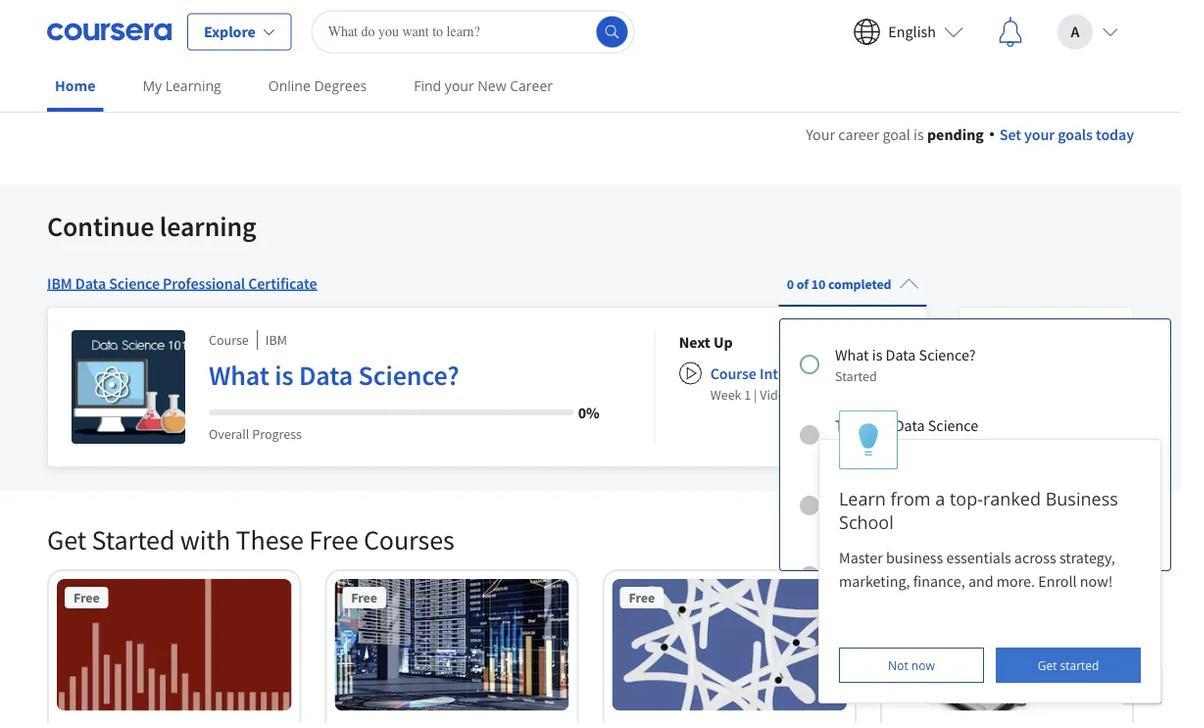 Task type: vqa. For each thing, say whether or not it's contained in the screenshot.
components on the left top
no



Task type: locate. For each thing, give the bounding box(es) containing it.
ibm
[[47, 274, 72, 293], [265, 331, 287, 349]]

data down the continue in the left top of the page
[[75, 274, 106, 293]]

help center image
[[1130, 672, 1154, 696]]

is down completed at the right
[[872, 345, 883, 365]]

overall progress
[[209, 425, 302, 443]]

2 horizontal spatial is
[[914, 124, 924, 144]]

what is data science? link
[[209, 358, 600, 401]]

science up "methodology"
[[928, 416, 979, 435]]

what up overall
[[209, 358, 269, 393]]

1 horizontal spatial science?
[[919, 345, 976, 365]]

up
[[714, 332, 733, 352]]

for right master
[[885, 557, 904, 576]]

school
[[839, 510, 894, 534]]

python for data science, ai & development
[[835, 557, 1115, 576]]

course for course
[[209, 331, 249, 349]]

science? inside what is data science? link
[[358, 358, 459, 393]]

data inside data science methodology not started
[[835, 486, 865, 506]]

what inside "main content"
[[209, 358, 269, 393]]

not inside tools for data science not started
[[835, 438, 856, 456]]

online degrees link
[[261, 64, 375, 108]]

science? inside what is data science? started
[[919, 345, 976, 365]]

started down tools
[[859, 438, 901, 456]]

main content containing continue learning
[[0, 99, 1181, 723]]

learning
[[165, 76, 221, 95]]

started up master
[[859, 509, 901, 526]]

introduction
[[760, 364, 844, 383]]

&
[[1014, 557, 1023, 576]]

marketing,
[[839, 572, 910, 591]]

new
[[478, 76, 506, 95]]

learn from a top-ranked business school
[[839, 487, 1118, 534]]

finance,
[[913, 572, 965, 591]]

1 horizontal spatial what
[[835, 345, 869, 365]]

free
[[309, 523, 358, 557], [74, 589, 100, 607], [351, 589, 377, 607], [629, 589, 655, 607], [907, 589, 933, 607]]

1 vertical spatial for
[[885, 557, 904, 576]]

what
[[835, 345, 869, 365], [209, 358, 269, 393]]

course
[[209, 331, 249, 349], [710, 364, 757, 383]]

not inside "button"
[[888, 657, 908, 673]]

min
[[811, 386, 834, 404]]

science? for what is data science? started
[[919, 345, 976, 365]]

0 horizontal spatial get
[[47, 523, 86, 557]]

data up school
[[835, 486, 865, 506]]

data inside what is data science? link
[[299, 358, 353, 393]]

what inside what is data science? started
[[835, 345, 869, 365]]

1 vertical spatial get
[[1038, 657, 1057, 673]]

not left "now" in the bottom right of the page
[[888, 657, 908, 673]]

what for what is data science?
[[209, 358, 269, 393]]

for inside tools for data science not started
[[873, 416, 892, 435]]

continue
[[47, 209, 154, 244]]

data down smile icon
[[886, 345, 916, 365]]

video
[[760, 386, 792, 404]]

data left science,
[[907, 557, 937, 576]]

not up master
[[835, 509, 856, 526]]

course introduction week 1 | video • 4 min
[[710, 364, 844, 404]]

0 horizontal spatial what
[[209, 358, 269, 393]]

1 vertical spatial not
[[835, 509, 856, 526]]

for for python
[[885, 557, 904, 576]]

methodology
[[922, 486, 1009, 506]]

is
[[914, 124, 924, 144], [872, 345, 883, 365], [275, 358, 294, 393]]

data right lightbulb tip image on the right
[[895, 416, 925, 435]]

ibm down certificate
[[265, 331, 287, 349]]

is up progress
[[275, 358, 294, 393]]

1 horizontal spatial ibm
[[265, 331, 287, 349]]

2 vertical spatial not
[[888, 657, 908, 673]]

get inside alice element
[[1038, 657, 1057, 673]]

science inside ibm data science professional certificate link
[[109, 274, 160, 293]]

data
[[75, 274, 106, 293], [886, 345, 916, 365], [299, 358, 353, 393], [895, 416, 925, 435], [835, 486, 865, 506], [907, 557, 937, 576]]

smile image
[[907, 305, 930, 328]]

1 vertical spatial ibm
[[265, 331, 287, 349]]

None search field
[[311, 10, 635, 53]]

python
[[835, 557, 882, 576]]

science
[[109, 274, 160, 293], [928, 416, 979, 435], [869, 486, 919, 506]]

learn
[[839, 487, 886, 511]]

0 horizontal spatial is
[[275, 358, 294, 393]]

0 horizontal spatial ibm
[[47, 274, 72, 293]]

english
[[888, 22, 936, 42]]

main content
[[0, 99, 1181, 723]]

1 horizontal spatial get
[[1038, 657, 1057, 673]]

0 vertical spatial not
[[835, 438, 856, 456]]

0
[[787, 275, 794, 293]]

get for get started with these free courses
[[47, 523, 86, 557]]

essentials
[[946, 548, 1011, 568]]

for
[[873, 416, 892, 435], [885, 557, 904, 576]]

get
[[47, 523, 86, 557], [1038, 657, 1057, 673]]

master
[[839, 548, 883, 568]]

0 horizontal spatial science
[[109, 274, 160, 293]]

is right the goal
[[914, 124, 924, 144]]

for right tools
[[873, 416, 892, 435]]

data inside tools for data science not started
[[895, 416, 925, 435]]

not inside data science methodology not started
[[835, 509, 856, 526]]

0 horizontal spatial course
[[209, 331, 249, 349]]

4
[[802, 386, 809, 404]]

a
[[935, 487, 945, 511]]

data inside what is data science? started
[[886, 345, 916, 365]]

ibm inside ibm data science professional certificate link
[[47, 274, 72, 293]]

science? for what is data science?
[[358, 358, 459, 393]]

list box
[[780, 320, 1170, 610]]

started
[[835, 368, 877, 385], [859, 438, 901, 456], [859, 509, 901, 526], [92, 523, 175, 557]]

0 vertical spatial science
[[109, 274, 160, 293]]

1 horizontal spatial course
[[710, 364, 757, 383]]

data up progress
[[299, 358, 353, 393]]

strategy,
[[1060, 548, 1115, 568]]

is inside what is data science? started
[[872, 345, 883, 365]]

tools for data science not started
[[835, 416, 979, 456]]

0 vertical spatial course
[[209, 331, 249, 349]]

what left more option for what is data science? icon
[[835, 345, 869, 365]]

your
[[445, 76, 474, 95]]

1 vertical spatial science
[[928, 416, 979, 435]]

degrees
[[314, 76, 367, 95]]

science down continue learning
[[109, 274, 160, 293]]

ibm for ibm
[[265, 331, 287, 349]]

1 vertical spatial course
[[710, 364, 757, 383]]

progress
[[252, 425, 302, 443]]

tools
[[835, 416, 870, 435]]

science?
[[919, 345, 976, 365], [358, 358, 459, 393]]

0 vertical spatial for
[[873, 416, 892, 435]]

0 of 10 completed
[[787, 275, 892, 293]]

not down tools
[[835, 438, 856, 456]]

what is data science? image
[[72, 330, 185, 444]]

science up school
[[869, 486, 919, 506]]

list box containing what is data science?
[[780, 320, 1170, 610]]

more.
[[997, 572, 1035, 591]]

2 vertical spatial science
[[869, 486, 919, 506]]

2 horizontal spatial science
[[928, 416, 979, 435]]

get started with these free courses
[[47, 523, 454, 557]]

1 horizontal spatial is
[[872, 345, 883, 365]]

now!
[[1080, 572, 1113, 591]]

ibm data science professional certificate link
[[47, 272, 317, 295]]

started up tools
[[835, 368, 877, 385]]

0 vertical spatial ibm
[[47, 274, 72, 293]]

more option for what is data science? image
[[879, 331, 906, 359]]

course up the week
[[710, 364, 757, 383]]

next
[[679, 332, 711, 352]]

overall
[[209, 425, 249, 443]]

0 vertical spatial get
[[47, 523, 86, 557]]

course inside course introduction week 1 | video • 4 min
[[710, 364, 757, 383]]

started inside data science methodology not started
[[859, 509, 901, 526]]

find
[[414, 76, 441, 95]]

ibm down the continue in the left top of the page
[[47, 274, 72, 293]]

|
[[754, 386, 757, 404]]

0 horizontal spatial science?
[[358, 358, 459, 393]]

data inside ibm data science professional certificate link
[[75, 274, 106, 293]]

ibm data science professional certificate
[[47, 274, 317, 293]]

science inside tools for data science not started
[[928, 416, 979, 435]]

now
[[911, 657, 935, 673]]

course down "professional"
[[209, 331, 249, 349]]

is for what is data science? started
[[872, 345, 883, 365]]

1 horizontal spatial science
[[869, 486, 919, 506]]

professional
[[163, 274, 245, 293]]

started left with
[[92, 523, 175, 557]]



Task type: describe. For each thing, give the bounding box(es) containing it.
master business essentials across strategy, marketing, finance, and more. enroll now!
[[839, 548, 1119, 591]]

0 of 10 completed button
[[779, 260, 927, 307]]

get started
[[1038, 657, 1099, 673]]

for for tools
[[873, 416, 892, 435]]

alice element
[[819, 411, 1162, 704]]

find your new career link
[[406, 64, 561, 108]]

10
[[811, 275, 826, 293]]

career
[[510, 76, 553, 95]]

english button
[[837, 0, 979, 63]]

online degrees
[[268, 76, 367, 95]]

1
[[744, 386, 751, 404]]

data for python for data science, ai & development
[[907, 557, 937, 576]]

not now button
[[839, 648, 984, 683]]

get started with these free courses collection element
[[35, 491, 1146, 723]]

get started link
[[996, 648, 1141, 683]]

continue learning
[[47, 209, 256, 244]]

completed
[[828, 275, 892, 293]]

my learning
[[143, 76, 221, 95]]

and
[[968, 572, 994, 591]]

your career goal is pending
[[806, 124, 984, 144]]

goal
[[883, 124, 911, 144]]

my
[[143, 76, 162, 95]]

coursera image
[[47, 16, 172, 48]]

started
[[1060, 657, 1099, 673]]

with
[[180, 523, 230, 557]]

data for what is data science?
[[299, 358, 353, 393]]

certificate
[[248, 274, 317, 293]]

home link
[[47, 64, 103, 112]]

science,
[[940, 557, 995, 576]]

from
[[891, 487, 931, 511]]

home
[[55, 76, 95, 95]]

online
[[268, 76, 311, 95]]

what is data science? started
[[835, 345, 976, 385]]

started inside "main content"
[[92, 523, 175, 557]]

what is data science?
[[209, 358, 459, 393]]

learning
[[160, 209, 256, 244]]

top-
[[950, 487, 983, 511]]

started inside what is data science? started
[[835, 368, 877, 385]]

business
[[886, 548, 943, 568]]

0%
[[578, 403, 600, 423]]

started inside tools for data science not started
[[859, 438, 901, 456]]

business
[[1046, 487, 1118, 511]]

what for what is data science? started
[[835, 345, 869, 365]]

development
[[1026, 557, 1115, 576]]

is for what is data science?
[[275, 358, 294, 393]]

get for get started
[[1038, 657, 1057, 673]]

data for tools for data science not started
[[895, 416, 925, 435]]

ai
[[998, 557, 1010, 576]]

enroll
[[1038, 572, 1077, 591]]

courses
[[364, 523, 454, 557]]

across
[[1014, 548, 1056, 568]]

of
[[797, 275, 809, 293]]

career
[[838, 124, 880, 144]]

ranked
[[983, 487, 1041, 511]]

pending
[[927, 124, 984, 144]]

ibm for ibm data science professional certificate
[[47, 274, 72, 293]]

lightbulb tip image
[[858, 423, 879, 457]]

week
[[710, 386, 742, 404]]

data for what is data science? started
[[886, 345, 916, 365]]

data science methodology not started
[[835, 486, 1009, 526]]

your
[[806, 124, 835, 144]]

my learning link
[[135, 64, 229, 108]]

repeat image
[[907, 270, 930, 293]]

next up
[[679, 332, 733, 352]]

these
[[236, 523, 304, 557]]

science inside data science methodology not started
[[869, 486, 919, 506]]

•
[[795, 386, 799, 404]]

find your new career
[[414, 76, 553, 95]]

not now
[[888, 657, 935, 673]]

course for course introduction week 1 | video • 4 min
[[710, 364, 757, 383]]



